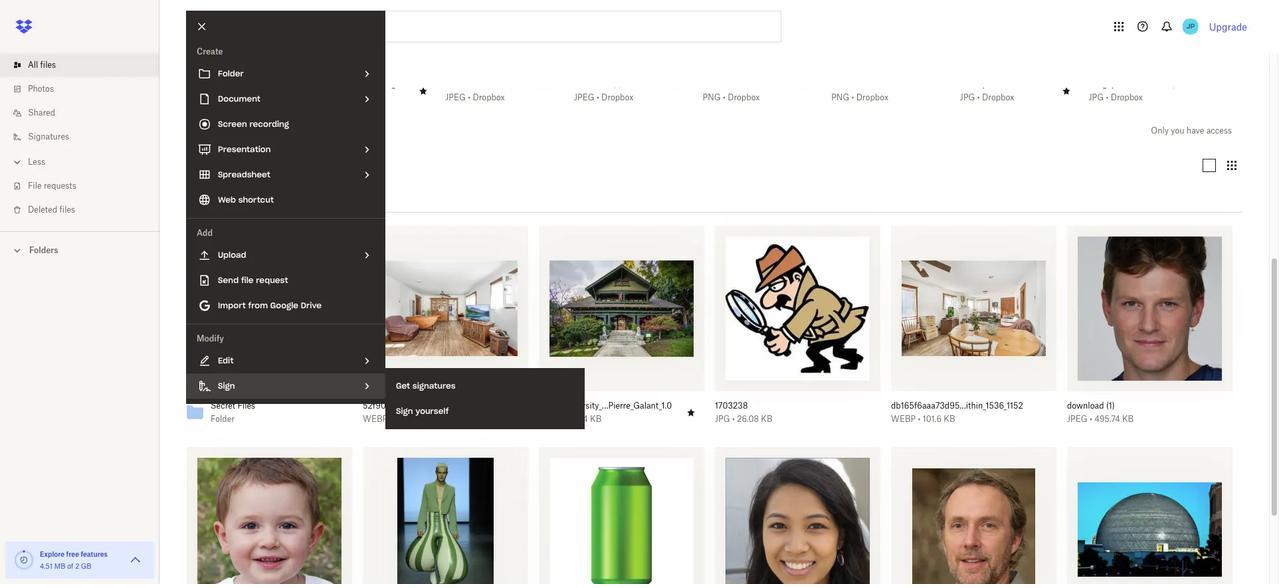 Task type: vqa. For each thing, say whether or not it's contained in the screenshot.
images to the left
no



Task type: locate. For each thing, give the bounding box(es) containing it.
files up presentation at left
[[204, 123, 230, 138]]

folder up screen
[[212, 92, 236, 102]]

download (1) jpeg • 495.74 kb
[[1067, 401, 1134, 424]]

folder
[[218, 68, 244, 78], [212, 92, 236, 102], [211, 414, 235, 424]]

upload
[[218, 250, 246, 260]]

db165f6aaa73d95…ithin_1536_1152 webp • 101.6 kb
[[891, 401, 1023, 424]]

0 horizontal spatial webp
[[363, 414, 388, 424]]

png inside the screensho…9.45.56 am png • dropbox
[[703, 92, 721, 102]]

1 webp from the left
[[363, 414, 388, 424]]

jpg down "1703238"
[[715, 414, 730, 424]]

1 jpeg • dropbox button from the left
[[445, 92, 536, 103]]

0 horizontal spatial files
[[40, 60, 56, 70]]

0 horizontal spatial download
[[445, 79, 482, 89]]

dropbox inside download jpeg • dropbox
[[473, 92, 505, 102]]

secret inside secret files folder • dropbox
[[212, 79, 237, 89]]

4 kb from the left
[[944, 414, 955, 424]]

sign down edit
[[218, 381, 235, 391]]

1 vertical spatial files
[[238, 401, 255, 410]]

google
[[270, 300, 298, 310]]

download inside download (1) jpeg • 495.74 kb
[[1067, 401, 1104, 410]]

dropbox image
[[11, 13, 37, 40]]

recents button
[[186, 155, 238, 176]]

• inside "4570_university_…pierre_galant_1.0 jpg • 260.44 kb"
[[556, 414, 559, 424]]

get signatures
[[396, 381, 456, 391]]

webp inside "db165f6aaa73d95…ithin_1536_1152 webp • 101.6 kb"
[[891, 414, 916, 424]]

jpeg • dropbox button
[[445, 92, 536, 103], [574, 92, 665, 103]]

files up folder • dropbox button
[[239, 79, 257, 89]]

secret inside secret files folder
[[211, 401, 235, 410]]

download inside download jpeg • dropbox
[[445, 79, 482, 89]]

• inside download jpeg • dropbox
[[468, 92, 471, 102]]

2 horizontal spatial jpg • dropbox button
[[1089, 92, 1179, 103]]

the_spher…98837453) jpg • dropbox
[[1089, 79, 1176, 102]]

folder for secret files folder • dropbox
[[212, 92, 236, 102]]

files down "sign" menu item
[[238, 401, 255, 410]]

2 horizontal spatial jpeg
[[1067, 414, 1088, 424]]

1 horizontal spatial download
[[574, 79, 611, 89]]

8 dropbox from the left
[[1111, 92, 1143, 102]]

jpeg • dropbox button for download (1)
[[574, 92, 665, 103]]

1 vertical spatial download (1) button
[[1067, 401, 1204, 411]]

0 horizontal spatial download (1) button
[[574, 79, 665, 89]]

0 horizontal spatial sign
[[218, 381, 235, 391]]

(1) for 495.74
[[1107, 401, 1115, 410]]

gb
[[81, 562, 91, 570]]

jpeg inside download (1) jpeg • dropbox
[[574, 92, 595, 102]]

kb for webp • 110.01 kb
[[419, 414, 431, 424]]

file
[[241, 275, 254, 285]]

kb
[[419, 414, 431, 424], [590, 414, 602, 424], [761, 414, 773, 424], [944, 414, 955, 424], [1123, 414, 1134, 424]]

jpg
[[317, 92, 332, 102], [960, 92, 975, 102], [1089, 92, 1104, 102], [539, 414, 554, 424], [715, 414, 730, 424]]

7 dropbox from the left
[[982, 92, 1014, 102]]

upload menu item
[[186, 243, 385, 268]]

less image
[[11, 156, 24, 169]]

0 vertical spatial (1)
[[613, 79, 622, 89]]

all files
[[28, 60, 56, 70], [186, 123, 230, 138]]

kb inside "db165f6aaa73d95…ithin_1536_1152 webp • 101.6 kb"
[[944, 414, 955, 424]]

kb right 26.08 at the bottom of page
[[761, 414, 773, 424]]

all files up photos
[[28, 60, 56, 70]]

0 vertical spatial folder
[[218, 68, 244, 78]]

requests
[[44, 181, 76, 191]]

1 horizontal spatial all files
[[186, 123, 230, 138]]

1 horizontal spatial jpeg
[[574, 92, 595, 102]]

file, 1703238.jpg row
[[710, 226, 881, 434]]

kb for jpg • 260.44 kb
[[590, 414, 602, 424]]

2 webp from the left
[[891, 414, 916, 424]]

(1) inside download (1) jpeg • dropbox
[[613, 79, 622, 89]]

folder for secret files folder
[[211, 414, 235, 424]]

495.74
[[1095, 414, 1120, 424]]

all
[[28, 60, 38, 70], [186, 123, 200, 138]]

secret files button up folder • dropbox button
[[212, 79, 284, 89]]

you
[[1171, 125, 1185, 135]]

dropbox inside secret files folder • dropbox
[[243, 92, 275, 102]]

0 horizontal spatial png • dropbox button
[[703, 92, 793, 103]]

1 jpg • dropbox button from the left
[[317, 92, 407, 103]]

from inside the import from google drive menu item
[[248, 300, 268, 310]]

jpg left the "260.44"
[[539, 414, 554, 424]]

file requests
[[28, 181, 76, 191]]

file, the_sphere_at_the_venetian_resort_(53098837453).jpg row
[[1067, 447, 1233, 584]]

jpg inside 4570_unive…galant_1.0 jpg • dropbox
[[317, 92, 332, 102]]

dropbox inside 4570_unive…galant_1.0 jpg • dropbox
[[339, 92, 371, 102]]

jpg down the_spher…98837453)
[[1089, 92, 1104, 102]]

1 horizontal spatial png
[[832, 92, 850, 102]]

1 vertical spatial sign
[[396, 406, 413, 416]]

file, istockphoto-610015062-612x612.jpg row
[[539, 447, 705, 584]]

2 png from the left
[[832, 92, 850, 102]]

dropbox inside the screensho…9.45.56 am png • dropbox
[[728, 92, 760, 102]]

file, 52f9044b7e2655d26eb85c0b2abdc392-uncropped_scaled_within_1536_1152.webp row
[[358, 226, 528, 434]]

0 horizontal spatial png
[[703, 92, 721, 102]]

5 kb from the left
[[1123, 414, 1134, 424]]

send file request menu item
[[186, 268, 385, 293]]

download for download (1) jpeg • 495.74 kb
[[1067, 401, 1104, 410]]

0 vertical spatial all
[[28, 60, 38, 70]]

1 vertical spatial all
[[186, 123, 200, 138]]

kb inside "1703238 jpg • 26.08 kb"
[[761, 414, 773, 424]]

all files list item
[[0, 53, 160, 77]]

2 horizontal spatial download
[[1067, 401, 1104, 410]]

jpg • dropbox button
[[317, 92, 407, 103], [960, 92, 1051, 103], [1089, 92, 1179, 103]]

get
[[396, 381, 410, 391]]

send
[[218, 275, 239, 285]]

shortcut
[[238, 195, 274, 205]]

0 vertical spatial from
[[236, 60, 257, 72]]

quota usage element
[[13, 550, 35, 571]]

• inside istockphot…62-612x612 jpg • dropbox
[[978, 92, 980, 102]]

1 vertical spatial (1)
[[1107, 401, 1115, 410]]

1 vertical spatial files
[[204, 123, 230, 138]]

folders button
[[0, 240, 160, 260]]

4 dropbox from the left
[[602, 92, 634, 102]]

1 horizontal spatial files
[[60, 205, 75, 215]]

files up photos
[[40, 60, 56, 70]]

1 horizontal spatial png • dropbox button
[[832, 92, 922, 103]]

0 horizontal spatial jpg • dropbox button
[[317, 92, 407, 103]]

secret files button
[[212, 79, 284, 89], [211, 401, 328, 411]]

signatures
[[413, 381, 456, 391]]

0 vertical spatial download (1) button
[[574, 79, 665, 89]]

jpg down istockphot…62-
[[960, 92, 975, 102]]

download inside download (1) jpeg • dropbox
[[574, 79, 611, 89]]

download
[[445, 79, 482, 89], [574, 79, 611, 89], [1067, 401, 1104, 410]]

suggested from your activity
[[185, 60, 313, 72]]

(1)
[[613, 79, 622, 89], [1107, 401, 1115, 410]]

1703238 button
[[715, 401, 851, 411]]

jpg • dropbox button down istockphot…62-612x612 button
[[960, 92, 1051, 103]]

secret files button inside folder, secret files row
[[211, 401, 328, 411]]

activity
[[281, 60, 313, 72]]

presentation
[[218, 144, 271, 154]]

file, screenshot 2023-11-13 at 10.51.08 am.png row
[[891, 447, 1057, 584]]

menu
[[186, 11, 385, 404], [385, 368, 585, 429]]

sign for sign yourself
[[396, 406, 413, 416]]

files
[[40, 60, 56, 70], [204, 123, 230, 138], [60, 205, 75, 215]]

2 jpg • dropbox button from the left
[[960, 92, 1051, 103]]

2 vertical spatial files
[[60, 205, 75, 215]]

webp left 110.01
[[363, 414, 388, 424]]

(1) inside download (1) jpeg • 495.74 kb
[[1107, 401, 1115, 410]]

edit
[[218, 356, 234, 366]]

folder down edit
[[211, 414, 235, 424]]

from down send file request
[[248, 300, 268, 310]]

secret
[[212, 79, 237, 89], [211, 401, 235, 410]]

1 horizontal spatial webp
[[891, 414, 916, 424]]

download for download (1) jpeg • dropbox
[[574, 79, 611, 89]]

secret up document at the top of page
[[212, 79, 237, 89]]

folder inside secret files folder
[[211, 414, 235, 424]]

screensho…9.45.56
[[703, 79, 778, 89]]

menu containing create
[[186, 11, 385, 404]]

0 vertical spatial secret
[[212, 79, 237, 89]]

1 dropbox from the left
[[243, 92, 275, 102]]

1 horizontal spatial all
[[186, 123, 200, 138]]

folder menu item
[[186, 61, 385, 86]]

file, download (1).jpeg row
[[1062, 226, 1233, 434]]

3 kb from the left
[[761, 414, 773, 424]]

folders
[[29, 245, 58, 255]]

0 vertical spatial files
[[239, 79, 257, 89]]

jpeg
[[445, 92, 466, 102], [574, 92, 595, 102], [1067, 414, 1088, 424]]

webp
[[363, 414, 388, 424], [891, 414, 916, 424]]

webp inside the 52f9044b7e2655d…ithin_1536_1152 webp • 110.01 kb
[[363, 414, 388, 424]]

jpg inside the_spher…98837453) jpg • dropbox
[[1089, 92, 1104, 102]]

from left your
[[236, 60, 257, 72]]

1 horizontal spatial jpg • dropbox button
[[960, 92, 1051, 103]]

file requests link
[[11, 174, 160, 198]]

1 horizontal spatial download (1) button
[[1067, 401, 1204, 411]]

1 vertical spatial folder
[[212, 92, 236, 102]]

jpg inside "4570_university_…pierre_galant_1.0 jpg • 260.44 kb"
[[539, 414, 554, 424]]

jpg • dropbox button down 4570_unive…galant_1.0 button
[[317, 92, 407, 103]]

files inside secret files folder • dropbox
[[239, 79, 257, 89]]

name button
[[186, 191, 298, 207]]

file
[[28, 181, 42, 191]]

• inside download (1) jpeg • dropbox
[[597, 92, 599, 102]]

110.01
[[395, 414, 417, 424]]

1 vertical spatial secret files button
[[211, 401, 328, 411]]

spreadsheet
[[218, 169, 270, 179]]

0 vertical spatial secret files button
[[212, 79, 284, 89]]

download (1) jpeg • dropbox
[[574, 79, 634, 102]]

file, 4570_university_ave____pierre_galant_1.0.jpg row
[[534, 226, 705, 434]]

0 horizontal spatial jpeg • dropbox button
[[445, 92, 536, 103]]

1 kb from the left
[[419, 414, 431, 424]]

• inside "1703238 jpg • 26.08 kb"
[[732, 414, 735, 424]]

jpg down 4570_unive…galant_1.0
[[317, 92, 332, 102]]

52f9044b7e2655d…ithin_1536_1152
[[363, 401, 498, 410]]

2 png • dropbox button from the left
[[832, 92, 922, 103]]

download (1) button for download (1) jpeg • 495.74 kb
[[1067, 401, 1204, 411]]

1 png from the left
[[703, 92, 721, 102]]

from
[[236, 60, 257, 72], [248, 300, 268, 310]]

signatures
[[28, 132, 69, 142]]

kb down db165f6aaa73d95…ithin_1536_1152 at the bottom right
[[944, 414, 955, 424]]

0 vertical spatial all files
[[28, 60, 56, 70]]

0 vertical spatial files
[[40, 60, 56, 70]]

files
[[239, 79, 257, 89], [238, 401, 255, 410]]

secret down edit
[[211, 401, 235, 410]]

all files up the recents at the left
[[186, 123, 230, 138]]

4570_unive…galant_1.0 jpg • dropbox
[[317, 79, 405, 102]]

1 horizontal spatial (1)
[[1107, 401, 1115, 410]]

files inside all files link
[[40, 60, 56, 70]]

jpg for 1703238 jpg • 26.08 kb
[[715, 414, 730, 424]]

only
[[1151, 125, 1169, 135]]

jpg • dropbox button down the_spher…98837453) button
[[1089, 92, 1179, 103]]

file, db165f6aaa73d95c9004256537e7037b-uncropped_scaled_within_1536_1152.webp row
[[886, 226, 1057, 434]]

all up the recents at the left
[[186, 123, 200, 138]]

kb down 4570_university_…pierre_galant_1.0 on the bottom of the page
[[590, 414, 602, 424]]

3 dropbox from the left
[[473, 92, 505, 102]]

the_spher…98837453) button
[[1089, 79, 1179, 89]]

istockphot…62-612x612 jpg • dropbox
[[960, 79, 1050, 102]]

1 vertical spatial from
[[248, 300, 268, 310]]

• inside "db165f6aaa73d95…ithin_1536_1152 webp • 101.6 kb"
[[918, 414, 921, 424]]

files right deleted
[[60, 205, 75, 215]]

download (1) button inside row
[[1067, 401, 1204, 411]]

png
[[703, 92, 721, 102], [832, 92, 850, 102]]

1 vertical spatial secret
[[211, 401, 235, 410]]

jpeg inside download (1) jpeg • 495.74 kb
[[1067, 414, 1088, 424]]

files inside deleted files link
[[60, 205, 75, 215]]

webp left 101.6
[[891, 414, 916, 424]]

•
[[238, 92, 241, 102], [334, 92, 337, 102], [468, 92, 471, 102], [597, 92, 599, 102], [723, 92, 726, 102], [852, 92, 854, 102], [978, 92, 980, 102], [1106, 92, 1109, 102], [390, 414, 392, 424], [556, 414, 559, 424], [732, 414, 735, 424], [918, 414, 921, 424], [1090, 414, 1093, 424]]

dropbox
[[243, 92, 275, 102], [339, 92, 371, 102], [473, 92, 505, 102], [602, 92, 634, 102], [728, 92, 760, 102], [857, 92, 889, 102], [982, 92, 1014, 102], [1111, 92, 1143, 102]]

1 horizontal spatial sign
[[396, 406, 413, 416]]

all up photos
[[28, 60, 38, 70]]

download (1) button
[[574, 79, 665, 89], [1067, 401, 1204, 411]]

0 horizontal spatial (1)
[[613, 79, 622, 89]]

folder up secret files folder • dropbox
[[218, 68, 244, 78]]

download for download jpeg • dropbox
[[445, 79, 482, 89]]

2 kb from the left
[[590, 414, 602, 424]]

2 dropbox from the left
[[339, 92, 371, 102]]

0 horizontal spatial all
[[28, 60, 38, 70]]

2 vertical spatial folder
[[211, 414, 235, 424]]

web
[[218, 195, 236, 205]]

kb down 52f9044b7e2655d…ithin_1536_1152 button
[[419, 414, 431, 424]]

jpg inside "1703238 jpg • 26.08 kb"
[[715, 414, 730, 424]]

folder inside secret files folder • dropbox
[[212, 92, 236, 102]]

db165f6aaa73d95…ithin_1536_1152 button
[[891, 401, 1028, 411]]

list
[[0, 45, 160, 231]]

name
[[186, 193, 213, 204]]

0 horizontal spatial jpeg
[[445, 92, 466, 102]]

jpeg for download (1) jpeg • 495.74 kb
[[1067, 414, 1088, 424]]

jpg • dropbox button for 4570_unive…galant_1.0
[[317, 92, 407, 103]]

jpg for 4570_university_…pierre_galant_1.0 jpg • 260.44 kb
[[539, 414, 554, 424]]

sign inside menu item
[[218, 381, 235, 391]]

kb inside "4570_university_…pierre_galant_1.0 jpg • 260.44 kb"
[[590, 414, 602, 424]]

sign down get at the bottom left of the page
[[396, 406, 413, 416]]

sign
[[218, 381, 235, 391], [396, 406, 413, 416]]

2 jpeg • dropbox button from the left
[[574, 92, 665, 103]]

0 horizontal spatial all files
[[28, 60, 56, 70]]

kb right "495.74"
[[1123, 414, 1134, 424]]

kb inside the 52f9044b7e2655d…ithin_1536_1152 webp • 110.01 kb
[[419, 414, 431, 424]]

jpeg • dropbox button for download
[[445, 92, 536, 103]]

files for deleted files link
[[60, 205, 75, 215]]

edit menu item
[[186, 348, 385, 374]]

files inside secret files folder
[[238, 401, 255, 410]]

1 horizontal spatial jpeg • dropbox button
[[574, 92, 665, 103]]

file, inflatable-pants-today-inline-200227-5.webp row
[[363, 447, 528, 584]]

files for secret files folder
[[238, 401, 255, 410]]

sign yourself
[[396, 406, 449, 416]]

5 dropbox from the left
[[728, 92, 760, 102]]

0 vertical spatial sign
[[218, 381, 235, 391]]

secret files button down "sign" menu item
[[211, 401, 328, 411]]

3 jpg • dropbox button from the left
[[1089, 92, 1179, 103]]



Task type: describe. For each thing, give the bounding box(es) containing it.
4570_university_…pierre_galant_1.0 button
[[539, 401, 675, 411]]

6 dropbox from the left
[[857, 92, 889, 102]]

dropbox inside download (1) jpeg • dropbox
[[602, 92, 634, 102]]

spreadsheet menu item
[[186, 162, 385, 187]]

web shortcut
[[218, 195, 274, 205]]

webp for webp • 110.01 kb
[[363, 414, 388, 424]]

recording
[[250, 119, 289, 129]]

istockphot…62-612x612 button
[[960, 79, 1051, 89]]

secret files button for secret files folder
[[211, 401, 328, 411]]

starred
[[254, 160, 282, 170]]

jpeg inside download jpeg • dropbox
[[445, 92, 466, 102]]

send file request
[[218, 275, 288, 285]]

• inside the_spher…98837453) jpg • dropbox
[[1106, 92, 1109, 102]]

screensho…9.45.56 am button
[[703, 79, 793, 89]]

dropbox inside the_spher…98837453) jpg • dropbox
[[1111, 92, 1143, 102]]

kb for webp • 101.6 kb
[[944, 414, 955, 424]]

drive
[[301, 300, 322, 310]]

all inside list item
[[28, 60, 38, 70]]

photos link
[[11, 77, 160, 101]]

file, screenshot 2023-10-19 at 9.45.56 am.png row
[[715, 447, 881, 584]]

istockphot…62-
[[960, 79, 1019, 89]]

suggested
[[185, 60, 233, 72]]

document menu item
[[186, 86, 385, 112]]

shared link
[[11, 101, 160, 125]]

52f9044b7e2655d…ithin_1536_1152 webp • 110.01 kb
[[363, 401, 498, 424]]

screen
[[218, 119, 247, 129]]

dropbox inside istockphot…62-612x612 jpg • dropbox
[[982, 92, 1014, 102]]

jpg • dropbox button for the_spher…98837453)
[[1089, 92, 1179, 103]]

yourself
[[416, 406, 449, 416]]

download jpeg • dropbox
[[445, 79, 505, 102]]

import from google drive menu item
[[186, 293, 385, 318]]

26.08
[[737, 414, 759, 424]]

jpg for the_spher…98837453) jpg • dropbox
[[1089, 92, 1104, 102]]

features
[[81, 550, 108, 558]]

folder • dropbox button
[[212, 92, 284, 103]]

sign menu item
[[186, 374, 385, 399]]

• inside the screensho…9.45.56 am png • dropbox
[[723, 92, 726, 102]]

1 png • dropbox button from the left
[[703, 92, 793, 103]]

import from google drive
[[218, 300, 322, 310]]

secret files folder
[[211, 401, 255, 424]]

download (1) button for download (1) jpeg • dropbox
[[574, 79, 665, 89]]

only you have access
[[1151, 125, 1232, 135]]

all files link
[[11, 53, 160, 77]]

2 horizontal spatial files
[[204, 123, 230, 138]]

sign for sign
[[218, 381, 235, 391]]

recents
[[197, 160, 227, 170]]

add
[[197, 228, 213, 238]]

upgrade
[[1209, 21, 1248, 32]]

document
[[218, 94, 260, 104]]

folder inside the folder menu item
[[218, 68, 244, 78]]

• inside 4570_unive…galant_1.0 jpg • dropbox
[[334, 92, 337, 102]]

list containing all files
[[0, 45, 160, 231]]

modify
[[197, 334, 224, 344]]

screen recording
[[218, 119, 289, 129]]

(1) for dropbox
[[613, 79, 622, 89]]

260.44
[[561, 414, 588, 424]]

4570_unive…galant_1.0 button
[[317, 79, 407, 89]]

from for suggested
[[236, 60, 257, 72]]

• inside the 52f9044b7e2655d…ithin_1536_1152 webp • 110.01 kb
[[390, 414, 392, 424]]

kb inside download (1) jpeg • 495.74 kb
[[1123, 414, 1134, 424]]

• inside secret files folder • dropbox
[[238, 92, 241, 102]]

db165f6aaa73d95…ithin_1536_1152
[[891, 401, 1023, 410]]

web shortcut menu item
[[186, 187, 385, 213]]

access
[[1207, 125, 1232, 135]]

close image
[[191, 15, 213, 38]]

file, download.jpeg row
[[187, 447, 352, 584]]

4.51
[[40, 562, 53, 570]]

have
[[1187, 125, 1205, 135]]

screensho…9.45.56 am png • dropbox
[[703, 79, 793, 102]]

files for all files link
[[40, 60, 56, 70]]

all files inside list item
[[28, 60, 56, 70]]

of
[[67, 562, 73, 570]]

the_spher…98837453)
[[1089, 79, 1176, 89]]

secret for secret files folder • dropbox
[[212, 79, 237, 89]]

photos
[[28, 84, 54, 94]]

612x612
[[1019, 79, 1050, 89]]

files for secret files folder • dropbox
[[239, 79, 257, 89]]

101.6
[[923, 414, 942, 424]]

menu containing get signatures
[[385, 368, 585, 429]]

am
[[780, 79, 793, 89]]

starred button
[[243, 155, 293, 176]]

• inside download (1) jpeg • 495.74 kb
[[1090, 414, 1093, 424]]

4570_university_…pierre_galant_1.0 jpg • 260.44 kb
[[539, 401, 672, 424]]

shared
[[28, 108, 55, 118]]

webp for webp • 101.6 kb
[[891, 414, 916, 424]]

deleted files link
[[11, 198, 160, 222]]

from for import
[[248, 300, 268, 310]]

less
[[28, 157, 45, 167]]

4570_university_…pierre_galant_1.0
[[539, 401, 672, 410]]

jpg • dropbox button for istockphot…62-
[[960, 92, 1051, 103]]

secret for secret files folder
[[211, 401, 235, 410]]

deleted
[[28, 205, 57, 215]]

png • dropbox
[[832, 92, 889, 102]]

signatures link
[[11, 125, 160, 149]]

request
[[256, 275, 288, 285]]

explore
[[40, 550, 65, 558]]

1 vertical spatial all files
[[186, 123, 230, 138]]

import
[[218, 300, 246, 310]]

explore free features 4.51 mb of 2 gb
[[40, 550, 108, 570]]

presentation menu item
[[186, 137, 385, 162]]

52f9044b7e2655d…ithin_1536_1152 button
[[363, 401, 499, 411]]

1703238
[[715, 401, 748, 410]]

screen recording menu item
[[186, 112, 385, 137]]

mb
[[54, 562, 65, 570]]

jpg inside istockphot…62-612x612 jpg • dropbox
[[960, 92, 975, 102]]

folder, secret files row
[[181, 226, 352, 434]]

kb for jpg • 26.08 kb
[[761, 414, 773, 424]]

upgrade link
[[1209, 21, 1248, 32]]

secret files button for secret files folder • dropbox
[[212, 79, 284, 89]]

create
[[197, 47, 223, 56]]

4570_unive…galant_1.0
[[317, 79, 405, 89]]

1703238 jpg • 26.08 kb
[[715, 401, 773, 424]]

download button
[[445, 79, 536, 89]]

jpg for 4570_unive…galant_1.0 jpg • dropbox
[[317, 92, 332, 102]]

your
[[259, 60, 278, 72]]

2
[[75, 562, 79, 570]]

jpeg for download (1) jpeg • dropbox
[[574, 92, 595, 102]]



